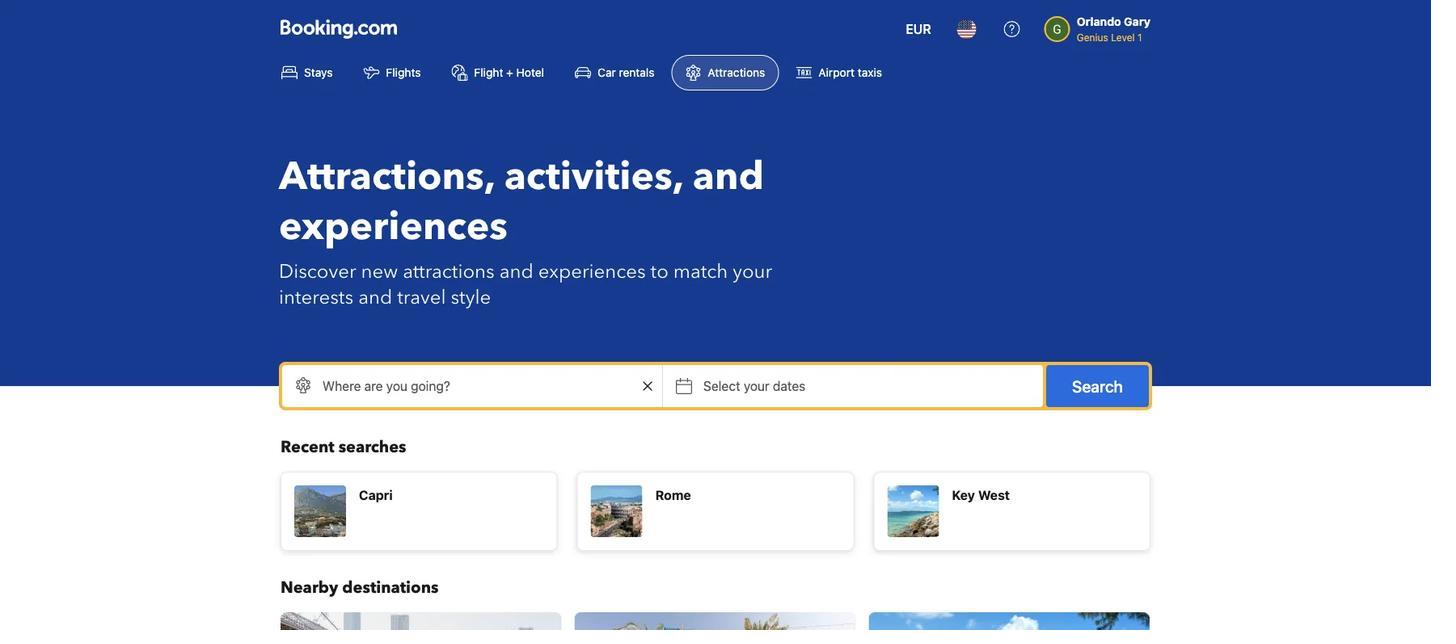 Task type: locate. For each thing, give the bounding box(es) containing it.
1 vertical spatial experiences
[[538, 258, 646, 285]]

your inside attractions, activities, and experiences discover new attractions and experiences to match your interests and travel style
[[733, 258, 772, 285]]

to
[[651, 258, 669, 285]]

car
[[598, 66, 616, 79]]

match
[[674, 258, 728, 285]]

select
[[704, 379, 740, 394]]

stays link
[[268, 55, 346, 91]]

experiences
[[279, 201, 508, 254], [538, 258, 646, 285]]

discover
[[279, 258, 356, 285]]

eur button
[[896, 10, 941, 49]]

new york image
[[281, 613, 562, 631]]

0 horizontal spatial experiences
[[279, 201, 508, 254]]

experiences up 'new'
[[279, 201, 508, 254]]

car rentals link
[[561, 55, 668, 91]]

0 vertical spatial experiences
[[279, 201, 508, 254]]

eur
[[906, 21, 931, 37]]

interests
[[279, 284, 354, 311]]

flights link
[[350, 55, 435, 91]]

gary
[[1124, 15, 1151, 28]]

capri link
[[281, 472, 558, 552]]

+
[[506, 66, 513, 79]]

your right match
[[733, 258, 772, 285]]

attractions
[[708, 66, 765, 79]]

search button
[[1046, 366, 1149, 408]]

activities,
[[504, 150, 683, 203]]

stays
[[304, 66, 333, 79]]

nearby
[[281, 577, 338, 600]]

attractions link
[[672, 55, 779, 91]]

level
[[1111, 32, 1135, 43]]

experiences left to
[[538, 258, 646, 285]]

flights
[[386, 66, 421, 79]]

hotel
[[516, 66, 544, 79]]

rentals
[[619, 66, 655, 79]]

search
[[1072, 377, 1123, 396]]

key west image
[[869, 613, 1150, 631]]

key west
[[952, 488, 1010, 503]]

and
[[693, 150, 764, 203], [500, 258, 534, 285], [358, 284, 392, 311]]

booking.com image
[[281, 19, 397, 39]]

rome link
[[577, 472, 854, 552]]

your left dates
[[744, 379, 770, 394]]

attractions,
[[279, 150, 495, 203]]

key
[[952, 488, 975, 503]]

0 vertical spatial your
[[733, 258, 772, 285]]

your
[[733, 258, 772, 285], [744, 379, 770, 394]]

nearby destinations
[[281, 577, 439, 600]]



Task type: vqa. For each thing, say whether or not it's contained in the screenshot.
New Orleans Image
no



Task type: describe. For each thing, give the bounding box(es) containing it.
destinations
[[342, 577, 439, 600]]

flight
[[474, 66, 503, 79]]

recent searches
[[281, 437, 406, 459]]

car rentals
[[598, 66, 655, 79]]

capri
[[359, 488, 393, 503]]

travel
[[397, 284, 446, 311]]

las vegas image
[[575, 613, 856, 631]]

airport taxis
[[819, 66, 882, 79]]

airport taxis link
[[782, 55, 896, 91]]

genius
[[1077, 32, 1108, 43]]

1 horizontal spatial and
[[500, 258, 534, 285]]

searches
[[339, 437, 406, 459]]

taxis
[[858, 66, 882, 79]]

attractions
[[403, 258, 495, 285]]

key west link
[[874, 472, 1151, 552]]

dates
[[773, 379, 806, 394]]

1 vertical spatial your
[[744, 379, 770, 394]]

rome
[[656, 488, 691, 503]]

new
[[361, 258, 398, 285]]

your account menu orlando gary genius level 1 element
[[1045, 7, 1157, 44]]

recent
[[281, 437, 335, 459]]

flight + hotel link
[[438, 55, 558, 91]]

orlando
[[1077, 15, 1121, 28]]

flight + hotel
[[474, 66, 544, 79]]

1 horizontal spatial experiences
[[538, 258, 646, 285]]

Where are you going? search field
[[282, 366, 662, 408]]

attractions, activities, and experiences discover new attractions and experiences to match your interests and travel style
[[279, 150, 772, 311]]

0 horizontal spatial and
[[358, 284, 392, 311]]

airport
[[819, 66, 855, 79]]

west
[[978, 488, 1010, 503]]

1
[[1138, 32, 1142, 43]]

2 horizontal spatial and
[[693, 150, 764, 203]]

select your dates
[[704, 379, 806, 394]]

orlando gary genius level 1
[[1077, 15, 1151, 43]]

style
[[451, 284, 491, 311]]



